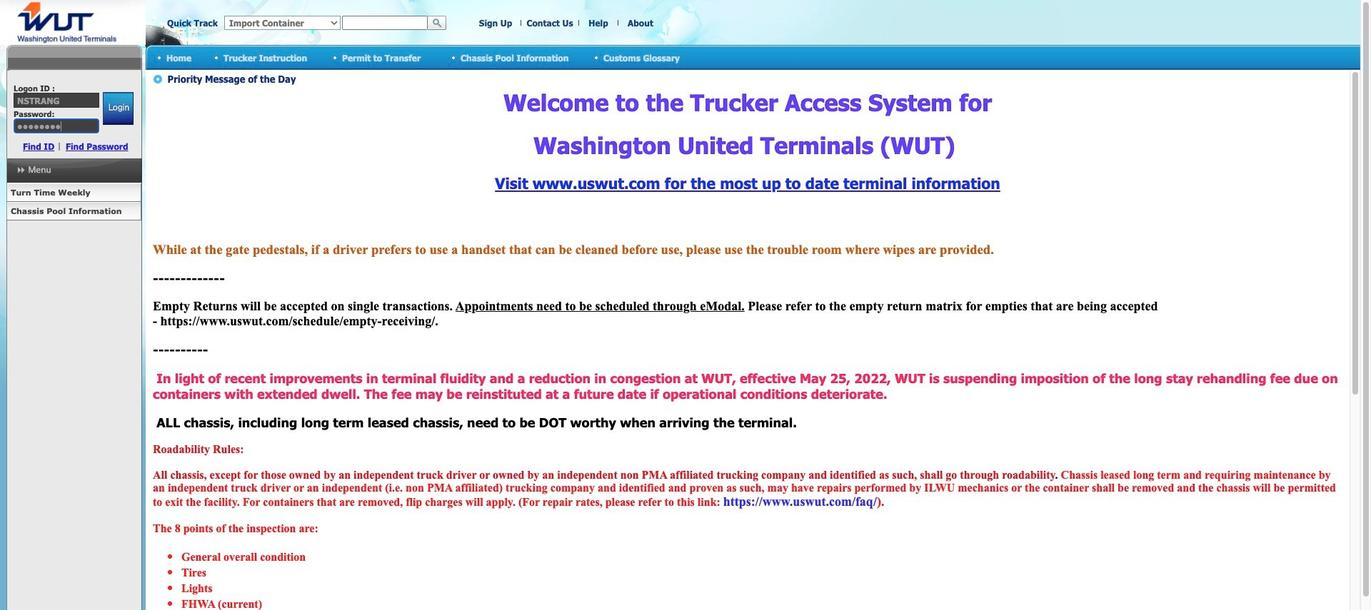 Task type: describe. For each thing, give the bounding box(es) containing it.
login image
[[103, 92, 133, 125]]



Task type: locate. For each thing, give the bounding box(es) containing it.
None password field
[[14, 119, 99, 134]]

None text field
[[14, 93, 99, 108]]

None text field
[[342, 16, 428, 30]]



Task type: vqa. For each thing, say whether or not it's contained in the screenshot.
text field
yes



